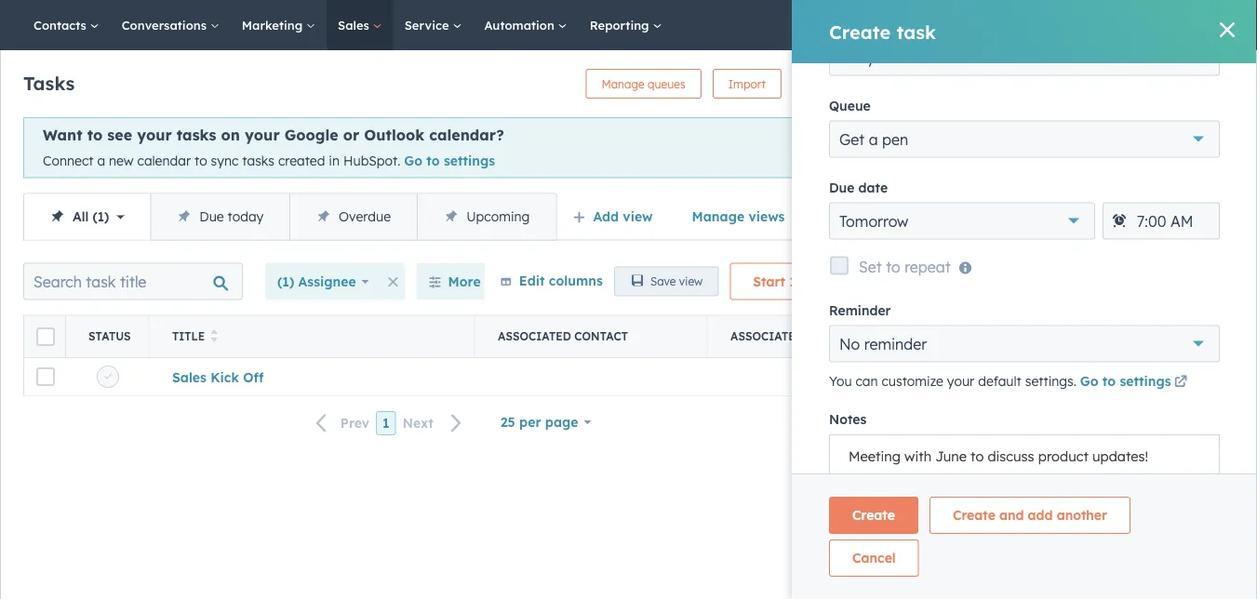 Task type: locate. For each thing, give the bounding box(es) containing it.
title
[[172, 329, 205, 343]]

due for due today
[[199, 208, 224, 224]]

column header
[[24, 316, 66, 357]]

0 vertical spatial settings
[[444, 153, 495, 169]]

go to settings
[[1081, 373, 1172, 389]]

manage queues
[[602, 77, 686, 91]]

create task
[[830, 20, 937, 43], [809, 77, 870, 91]]

0 horizontal spatial view
[[623, 208, 653, 224]]

1 right all
[[97, 208, 104, 224]]

1 horizontal spatial view
[[680, 275, 703, 289]]

close image
[[1221, 22, 1236, 37]]

daily
[[1136, 417, 1165, 433]]

you
[[963, 417, 986, 433]]

edit
[[519, 272, 545, 288]]

task up queue
[[847, 77, 870, 91]]

0 vertical spatial 1
[[97, 208, 104, 224]]

1 inside button
[[790, 273, 797, 290]]

view inside popup button
[[623, 208, 653, 224]]

go to settings link
[[404, 153, 495, 169], [1081, 371, 1191, 394]]

0 vertical spatial of
[[1089, 417, 1101, 433]]

marketing link
[[231, 0, 327, 50]]

on
[[221, 126, 240, 144], [1045, 417, 1061, 433]]

go to settings link inside want to see your tasks on your google or outlook calendar? alert
[[404, 153, 495, 169]]

0 horizontal spatial on
[[221, 126, 240, 144]]

on left top on the right bottom of the page
[[1045, 417, 1061, 433]]

1 horizontal spatial in
[[1233, 439, 1244, 456]]

1 right start
[[790, 273, 797, 290]]

due
[[830, 179, 855, 195], [199, 208, 224, 224]]

0 horizontal spatial a
[[97, 153, 105, 169]]

go right the settings.
[[1081, 373, 1099, 389]]

1 vertical spatial and
[[1000, 507, 1025, 524]]

0 vertical spatial task
[[897, 20, 937, 43]]

calendar
[[137, 153, 191, 169]]

create task up queue
[[809, 77, 870, 91]]

1 vertical spatial on
[[1045, 417, 1061, 433]]

0 horizontal spatial settings
[[444, 153, 495, 169]]

1 horizontal spatial task
[[847, 77, 870, 91]]

create button
[[830, 497, 919, 534]]

1 horizontal spatial go
[[1015, 495, 1033, 512]]

want to see your tasks on your google or outlook calendar? alert
[[23, 117, 885, 178]]

google
[[285, 126, 339, 144]]

task up anderson
[[897, 20, 937, 43]]

manage left queues
[[602, 77, 645, 91]]

due left "date"
[[830, 179, 855, 195]]

1 vertical spatial a
[[97, 153, 105, 169]]

due inside due today link
[[199, 208, 224, 224]]

view right the save
[[680, 275, 703, 289]]

0 vertical spatial go
[[404, 153, 423, 169]]

sales
[[338, 17, 373, 33], [172, 369, 207, 385]]

go down outlook
[[404, 153, 423, 169]]

create up queue
[[809, 77, 844, 91]]

create inside create task link
[[809, 77, 844, 91]]

1 vertical spatial tasks
[[242, 153, 275, 169]]

no reminder
[[840, 335, 928, 353]]

june
[[936, 448, 967, 465]]

a right close image
[[869, 130, 879, 148]]

Search task title search field
[[23, 263, 243, 300]]

search image
[[1219, 19, 1232, 32]]

add view button
[[561, 198, 669, 235]]

your down you
[[974, 439, 1002, 456]]

customize
[[882, 373, 944, 389]]

0 horizontal spatial in
[[329, 153, 340, 169]]

queue
[[830, 97, 871, 113]]

navigation containing all
[[23, 193, 557, 241]]

associated down start
[[731, 329, 804, 343]]

associated inside column header
[[731, 329, 804, 343]]

view
[[623, 208, 653, 224], [680, 275, 703, 289]]

0 horizontal spatial tasks
[[177, 126, 216, 144]]

due left today on the top of the page
[[199, 208, 224, 224]]

1 right prev
[[383, 415, 390, 431]]

import
[[729, 77, 766, 91]]

start 1 task
[[754, 273, 828, 290]]

set to repeat
[[859, 257, 951, 276]]

status column header
[[66, 316, 150, 357]]

1 horizontal spatial sales
[[338, 17, 373, 33]]

another
[[1057, 507, 1108, 524]]

contact
[[575, 329, 628, 343]]

associated down edit
[[498, 329, 572, 343]]

add
[[594, 208, 619, 224]]

off
[[243, 369, 264, 385]]

automation link
[[473, 0, 579, 50]]

manage left views
[[692, 208, 745, 224]]

0 vertical spatial and
[[1066, 439, 1090, 456]]

create up cancel
[[853, 507, 896, 524]]

0 vertical spatial due
[[830, 179, 855, 195]]

go down discuss
[[1015, 495, 1033, 512]]

meeting with june to discuss product updates!
[[849, 448, 1149, 465]]

settings.
[[1026, 373, 1077, 389]]

associated
[[498, 329, 572, 343], [731, 329, 804, 343]]

1 vertical spatial 1
[[790, 273, 797, 290]]

0 vertical spatial can
[[856, 373, 879, 389]]

connect
[[43, 153, 94, 169]]

your up 'calendar'
[[137, 126, 172, 144]]

manage
[[602, 77, 645, 91], [692, 208, 745, 224]]

1 horizontal spatial 1
[[383, 415, 390, 431]]

0 horizontal spatial task
[[800, 273, 828, 290]]

0 horizontal spatial 1
[[97, 208, 104, 224]]

view for save view
[[680, 275, 703, 289]]

1 horizontal spatial of
[[1089, 417, 1101, 433]]

contacts
[[34, 17, 90, 33]]

go for go to settings
[[1081, 373, 1099, 389]]

settings left link opens in a new window icon
[[1121, 373, 1172, 389]]

manage for manage queues
[[602, 77, 645, 91]]

manage inside tasks banner
[[602, 77, 645, 91]]

0 horizontal spatial go to settings link
[[404, 153, 495, 169]]

sales link
[[327, 0, 394, 50]]

one
[[1052, 462, 1075, 478]]

set
[[859, 257, 882, 276]]

and inside now you can stay on top of your daily work, keep track of your schedule, and manage your leads all in one place.
[[1066, 439, 1090, 456]]

1 vertical spatial task
[[847, 77, 870, 91]]

and left add
[[1000, 507, 1025, 524]]

sales for sales
[[338, 17, 373, 33]]

0 vertical spatial manage
[[602, 77, 645, 91]]

1 horizontal spatial a
[[869, 130, 879, 148]]

product
[[1039, 448, 1089, 465]]

0 vertical spatial prospecting
[[995, 129, 1084, 148]]

page
[[545, 414, 579, 430]]

1 inside "button"
[[383, 415, 390, 431]]

company
[[808, 329, 864, 343]]

associated company column header
[[709, 316, 941, 357]]

default
[[979, 373, 1022, 389]]

tomorrow button
[[830, 202, 1096, 240]]

get a pen
[[840, 130, 909, 148]]

0 vertical spatial in
[[329, 153, 340, 169]]

go to settings link up the daily
[[1081, 371, 1191, 394]]

0 horizontal spatial manage
[[602, 77, 645, 91]]

new
[[109, 153, 134, 169]]

create up ruby
[[830, 20, 891, 43]]

2 vertical spatial task
[[800, 273, 828, 290]]

settings
[[444, 153, 495, 169], [1121, 373, 1172, 389]]

this panel has been replaced by the prospecting workspace
[[949, 111, 1218, 148]]

1 vertical spatial manage
[[692, 208, 745, 224]]

a left the new
[[97, 153, 105, 169]]

1 vertical spatial in
[[1233, 439, 1244, 456]]

work,
[[1169, 417, 1202, 433]]

sales left service
[[338, 17, 373, 33]]

1 horizontal spatial and
[[1066, 439, 1090, 456]]

hubspot.
[[344, 153, 401, 169]]

0 horizontal spatial and
[[1000, 507, 1025, 524]]

2 associated from the left
[[731, 329, 804, 343]]

your left default
[[948, 373, 975, 389]]

2 vertical spatial 1
[[383, 415, 390, 431]]

0 horizontal spatial due
[[199, 208, 224, 224]]

create down june
[[953, 507, 996, 524]]

tasks right sync
[[242, 153, 275, 169]]

in
[[329, 153, 340, 169], [1233, 439, 1244, 456]]

1 horizontal spatial manage
[[692, 208, 745, 224]]

all ( 1 )
[[73, 208, 109, 224]]

of right top on the right bottom of the page
[[1089, 417, 1101, 433]]

0 vertical spatial on
[[221, 126, 240, 144]]

create task inside tasks banner
[[809, 77, 870, 91]]

1 horizontal spatial can
[[989, 417, 1012, 433]]

0 horizontal spatial sales
[[172, 369, 207, 385]]

create inside create button
[[853, 507, 896, 524]]

create task up ruby anderson
[[830, 20, 937, 43]]

1 vertical spatial create task
[[809, 77, 870, 91]]

0 vertical spatial a
[[869, 130, 879, 148]]

on inside want to see your tasks on your google or outlook calendar? connect a new calendar to sync tasks created in hubspot. go to settings
[[221, 126, 240, 144]]

0 vertical spatial go to settings link
[[404, 153, 495, 169]]

1 vertical spatial go to settings link
[[1081, 371, 1191, 394]]

1 horizontal spatial go to settings link
[[1081, 371, 1191, 394]]

1 vertical spatial sales
[[172, 369, 207, 385]]

navigation
[[23, 193, 557, 241]]

sales kick off button
[[172, 369, 264, 385]]

on up sync
[[221, 126, 240, 144]]

search button
[[1209, 9, 1241, 41]]

2 horizontal spatial 1
[[790, 273, 797, 290]]

task right start
[[800, 273, 828, 290]]

go to prospecting
[[1015, 495, 1132, 512]]

1 horizontal spatial on
[[1045, 417, 1061, 433]]

save view button
[[614, 267, 719, 297]]

0 horizontal spatial can
[[856, 373, 879, 389]]

1 horizontal spatial associated
[[731, 329, 804, 343]]

1 vertical spatial of
[[958, 439, 970, 456]]

settings down calendar?
[[444, 153, 495, 169]]

go to settings link down calendar?
[[404, 153, 495, 169]]

upcoming link
[[417, 194, 556, 240]]

sales left the kick
[[172, 369, 207, 385]]

start 1 task button
[[730, 263, 871, 300]]

tasks up sync
[[177, 126, 216, 144]]

0 vertical spatial tasks
[[177, 126, 216, 144]]

panel
[[984, 111, 1025, 129]]

0 horizontal spatial go
[[404, 153, 423, 169]]

and down top on the right bottom of the page
[[1066, 439, 1090, 456]]

due today
[[199, 208, 264, 224]]

due date element
[[1103, 202, 1221, 240]]

this
[[949, 111, 979, 129]]

1 vertical spatial go
[[1081, 373, 1099, 389]]

workspace
[[1089, 129, 1171, 148]]

0 horizontal spatial associated
[[498, 329, 572, 343]]

1 vertical spatial due
[[199, 208, 224, 224]]

automation
[[485, 17, 558, 33]]

1 associated from the left
[[498, 329, 572, 343]]

due for due date
[[830, 179, 855, 195]]

1 vertical spatial can
[[989, 417, 1012, 433]]

2 horizontal spatial go
[[1081, 373, 1099, 389]]

0 vertical spatial sales
[[338, 17, 373, 33]]

prev button
[[305, 411, 376, 436]]

0 vertical spatial view
[[623, 208, 653, 224]]

2 vertical spatial go
[[1015, 495, 1033, 512]]

0 horizontal spatial of
[[958, 439, 970, 456]]

associated inside column header
[[498, 329, 572, 343]]

due date
[[830, 179, 888, 195]]

1
[[97, 208, 104, 224], [790, 273, 797, 290], [383, 415, 390, 431]]

save
[[651, 275, 676, 289]]

of down you
[[958, 439, 970, 456]]

per
[[520, 414, 541, 430]]

in right all
[[1233, 439, 1244, 456]]

outlook
[[364, 126, 425, 144]]

1 vertical spatial view
[[680, 275, 703, 289]]

1 horizontal spatial settings
[[1121, 373, 1172, 389]]

anderson
[[879, 48, 946, 66]]

task
[[897, 20, 937, 43], [847, 77, 870, 91], [800, 273, 828, 290]]

in right created
[[329, 153, 340, 169]]

view inside button
[[680, 275, 703, 289]]

1 horizontal spatial due
[[830, 179, 855, 195]]

view right add
[[623, 208, 653, 224]]

or
[[343, 126, 360, 144]]



Task type: vqa. For each thing, say whether or not it's contained in the screenshot.
1 button
yes



Task type: describe. For each thing, give the bounding box(es) containing it.
HH:MM text field
[[1103, 202, 1221, 240]]

1 horizontal spatial tasks
[[242, 153, 275, 169]]

track
[[923, 439, 954, 456]]

your up manage
[[1105, 417, 1132, 433]]

want to see your tasks on your google or outlook calendar? connect a new calendar to sync tasks created in hubspot. go to settings
[[43, 126, 504, 169]]

see
[[107, 126, 132, 144]]

conversations link
[[111, 0, 231, 50]]

notes
[[830, 411, 867, 428]]

sync
[[211, 153, 239, 169]]

link opens in a new window image
[[1175, 376, 1188, 389]]

go to prospecting link
[[1015, 495, 1152, 512]]

tasks banner
[[23, 63, 885, 99]]

date
[[859, 179, 888, 195]]

(
[[93, 208, 97, 224]]

by
[[1171, 111, 1190, 129]]

sales kick off
[[172, 369, 264, 385]]

replaced
[[1102, 111, 1167, 129]]

reporting link
[[579, 0, 674, 50]]

has
[[1030, 111, 1056, 129]]

press to sort. element
[[211, 329, 218, 344]]

stay
[[1015, 417, 1042, 433]]

you
[[830, 373, 852, 389]]

import link
[[713, 69, 782, 99]]

task inside create task link
[[847, 77, 870, 91]]

a inside want to see your tasks on your google or outlook calendar? connect a new calendar to sync tasks created in hubspot. go to settings
[[97, 153, 105, 169]]

prospecting inside this panel has been replaced by the prospecting workspace
[[995, 129, 1084, 148]]

reminder
[[865, 335, 928, 353]]

more
[[448, 273, 481, 290]]

created
[[278, 153, 325, 169]]

1 button
[[376, 411, 396, 436]]

with
[[905, 448, 932, 465]]

all
[[73, 208, 89, 224]]

create and add another
[[953, 507, 1108, 524]]

queues
[[648, 77, 686, 91]]

reporting
[[590, 17, 653, 33]]

manage queues link
[[586, 69, 702, 99]]

associated for associated contact
[[498, 329, 572, 343]]

get a pen button
[[830, 120, 1221, 158]]

25 per page button
[[489, 404, 604, 441]]

due today link
[[150, 194, 290, 240]]

next
[[403, 415, 434, 432]]

(1) assignee
[[277, 273, 356, 290]]

create task link
[[793, 69, 885, 99]]

(1)
[[277, 273, 294, 290]]

on inside now you can stay on top of your daily work, keep track of your schedule, and manage your leads all in one place.
[[1045, 417, 1061, 433]]

marketing
[[242, 17, 306, 33]]

press to sort. image
[[211, 329, 218, 342]]

associated contact column header
[[476, 316, 709, 357]]

1 vertical spatial prospecting
[[1055, 495, 1132, 512]]

your down the daily
[[1148, 439, 1175, 456]]

a inside popup button
[[869, 130, 879, 148]]

in inside want to see your tasks on your google or outlook calendar? connect a new calendar to sync tasks created in hubspot. go to settings
[[329, 153, 340, 169]]

kick
[[211, 369, 239, 385]]

prev
[[341, 415, 370, 432]]

now
[[932, 417, 960, 433]]

create and add another button
[[930, 497, 1131, 534]]

top
[[1064, 417, 1085, 433]]

overdue link
[[290, 194, 417, 240]]

next button
[[396, 411, 474, 436]]

ruby
[[840, 48, 875, 66]]

updates!
[[1093, 448, 1149, 465]]

task status: not completed image
[[104, 373, 112, 381]]

)
[[104, 208, 109, 224]]

associated for associated company
[[731, 329, 804, 343]]

get
[[840, 130, 865, 148]]

service
[[405, 17, 453, 33]]

settings inside want to see your tasks on your google or outlook calendar? connect a new calendar to sync tasks created in hubspot. go to settings
[[444, 153, 495, 169]]

task inside "start 1 task" button
[[800, 273, 828, 290]]

Search HubSpot search field
[[996, 9, 1224, 41]]

pagination navigation
[[305, 411, 474, 436]]

columns
[[549, 272, 603, 288]]

link opens in a new window image
[[1175, 371, 1188, 394]]

0 vertical spatial create task
[[830, 20, 937, 43]]

go inside want to see your tasks on your google or outlook calendar? connect a new calendar to sync tasks created in hubspot. go to settings
[[404, 153, 423, 169]]

status
[[88, 329, 131, 343]]

you can customize your default settings.
[[830, 373, 1081, 389]]

meeting
[[849, 448, 901, 465]]

create inside create and add another button
[[953, 507, 996, 524]]

manage views link
[[680, 198, 797, 235]]

been
[[1061, 111, 1097, 129]]

reminder
[[830, 302, 892, 318]]

25
[[501, 414, 516, 430]]

add view
[[594, 208, 653, 224]]

your up created
[[245, 126, 280, 144]]

associated contact
[[498, 329, 628, 343]]

close image
[[851, 141, 862, 152]]

view for add view
[[623, 208, 653, 224]]

and inside create and add another button
[[1000, 507, 1025, 524]]

go for go to prospecting
[[1015, 495, 1033, 512]]

can inside now you can stay on top of your daily work, keep track of your schedule, and manage your leads all in one place.
[[989, 417, 1012, 433]]

sales for sales kick off
[[172, 369, 207, 385]]

service link
[[394, 0, 473, 50]]

more filters
[[448, 273, 523, 290]]

in inside now you can stay on top of your daily work, keep track of your schedule, and manage your leads all in one place.
[[1233, 439, 1244, 456]]

manage for manage views
[[692, 208, 745, 224]]

filters
[[485, 273, 523, 290]]

2 horizontal spatial task
[[897, 20, 937, 43]]

calendar?
[[430, 126, 504, 144]]

1 vertical spatial settings
[[1121, 373, 1172, 389]]

add
[[1028, 507, 1054, 524]]

edit columns button
[[500, 269, 603, 293]]

repeat
[[905, 257, 951, 276]]

the
[[1194, 111, 1218, 129]]

discuss
[[988, 448, 1035, 465]]

go to settings link for connect a new calendar to sync tasks created in hubspot.
[[404, 153, 495, 169]]

place.
[[1078, 462, 1115, 478]]

go to settings link for you can customize your default settings.
[[1081, 371, 1191, 394]]

conversations
[[122, 17, 210, 33]]

overdue
[[339, 208, 391, 224]]

all
[[1215, 439, 1229, 456]]

today
[[228, 208, 264, 224]]



